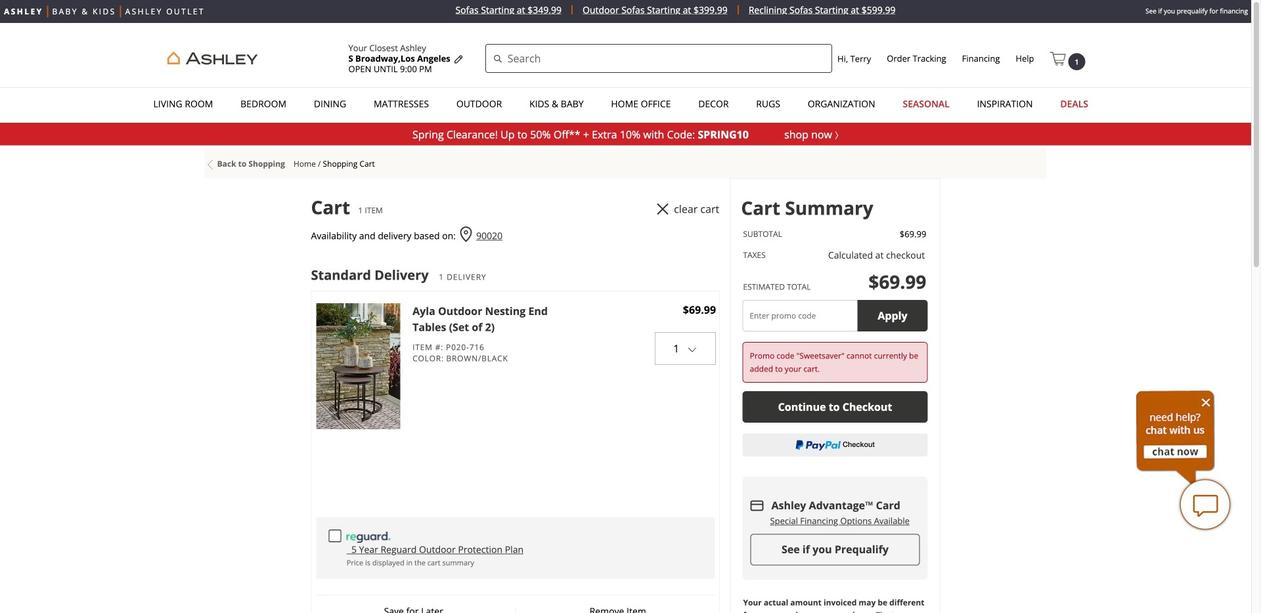 Task type: describe. For each thing, give the bounding box(es) containing it.
ayla outdoor nesting end tables (set of 2), image
[[316, 304, 401, 430]]

dims image
[[205, 160, 215, 170]]

ashley image
[[163, 50, 263, 67]]

reguard image
[[347, 532, 391, 543]]

change location image
[[453, 54, 464, 65]]



Task type: vqa. For each thing, say whether or not it's contained in the screenshot.
Chat Bubble Mobile View image
no



Task type: locate. For each thing, give the bounding box(es) containing it.
Enter promo code text field
[[743, 300, 858, 332]]

click to clear cart image
[[657, 203, 669, 215]]

availability and delivery based on this zip code - 90020 image
[[458, 227, 474, 242]]

alert
[[750, 349, 921, 376]]

None search field
[[485, 44, 832, 73]]

banner
[[0, 23, 1252, 120]]

main content
[[291, 178, 940, 614]]

dialogue message for liveperson image
[[1137, 391, 1215, 485]]

ashley advantage™ card image
[[751, 501, 764, 511]]

search image
[[493, 53, 502, 66]]

None submit
[[217, 158, 292, 169]]



